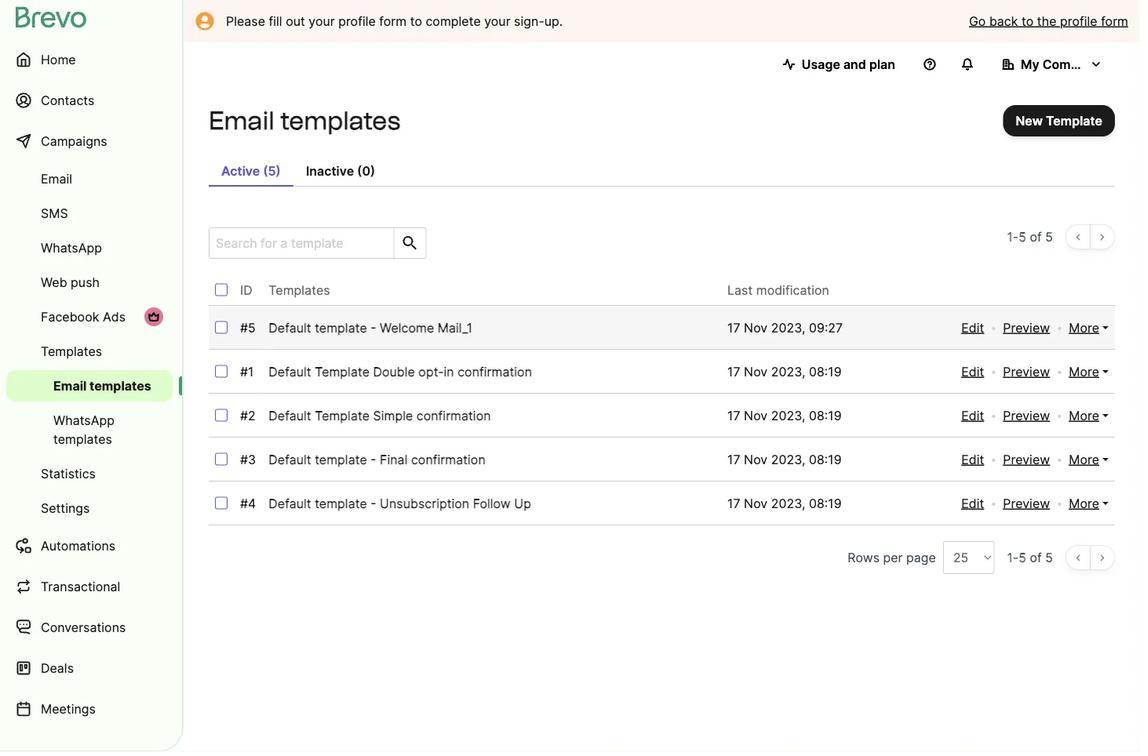 Task type: vqa. For each thing, say whether or not it's contained in the screenshot.
2023, related to in
yes



Task type: locate. For each thing, give the bounding box(es) containing it.
your left sign-
[[485, 13, 511, 29]]

default right 2
[[269, 408, 311, 424]]

default for default template simple confirmation
[[269, 408, 311, 424]]

template left double
[[315, 364, 370, 380]]

profile right the
[[1061, 13, 1098, 29]]

usage and plan
[[802, 57, 896, 72]]

templates up statistics link
[[53, 432, 112, 447]]

more button
[[1070, 319, 1109, 338], [1070, 363, 1109, 382], [1070, 407, 1109, 426], [1070, 451, 1109, 470], [1070, 495, 1109, 513]]

template for welcome
[[315, 320, 367, 336]]

1
[[1008, 229, 1013, 245], [248, 364, 254, 380], [1008, 550, 1013, 566]]

3 17 nov 2023, 08:19 from the top
[[728, 452, 842, 468]]

4 17 from the top
[[728, 452, 741, 468]]

email templates down 'templates' link
[[53, 378, 151, 394]]

# down the # 3
[[240, 496, 248, 512]]

preview link
[[1004, 319, 1051, 338], [1004, 363, 1051, 382], [1004, 407, 1051, 426], [1004, 451, 1051, 470], [1004, 495, 1051, 513]]

whatsapp
[[41, 240, 102, 256], [53, 413, 115, 428]]

) for inactive ( 0 )
[[371, 163, 376, 179]]

Campaign name search field
[[210, 228, 388, 258]]

edit
[[962, 320, 985, 336], [962, 364, 985, 380], [962, 408, 985, 424], [962, 452, 985, 468], [962, 496, 985, 512]]

1 - 5 of 5
[[1008, 229, 1054, 245], [1008, 550, 1054, 566]]

# 1
[[240, 364, 254, 380]]

3 template from the top
[[315, 496, 367, 512]]

17 nov 2023, 09:27
[[728, 320, 843, 336]]

edit link
[[962, 319, 985, 338], [962, 363, 985, 382], [962, 407, 985, 426], [962, 451, 985, 470], [962, 495, 985, 513]]

default right 3
[[269, 452, 311, 468]]

settings link
[[6, 493, 173, 524]]

08:19
[[809, 364, 842, 380], [809, 408, 842, 424], [809, 452, 842, 468], [809, 496, 842, 512]]

1 edit from the top
[[962, 320, 985, 336]]

0 vertical spatial whatsapp
[[41, 240, 102, 256]]

1 horizontal spatial profile
[[1061, 13, 1098, 29]]

# down # 1
[[240, 408, 248, 424]]

1 horizontal spatial (
[[357, 163, 362, 179]]

1 ( from the left
[[263, 163, 268, 179]]

4 17 nov 2023, 08:19 from the top
[[728, 496, 842, 512]]

preview link for follow
[[1004, 495, 1051, 513]]

templates down campaign name search box
[[269, 283, 330, 298]]

1 08:19 from the top
[[809, 364, 842, 380]]

1 nov from the top
[[744, 320, 768, 336]]

statistics link
[[6, 459, 173, 490]]

0 horizontal spatial templates
[[41, 344, 102, 359]]

1 horizontal spatial email templates
[[209, 106, 401, 136]]

template down default template - final confirmation link
[[315, 496, 367, 512]]

0 horizontal spatial profile
[[339, 13, 376, 29]]

2 vertical spatial email
[[53, 378, 87, 394]]

# up # 2
[[240, 364, 248, 380]]

default right "4"
[[269, 496, 311, 512]]

#
[[240, 320, 248, 336], [240, 364, 248, 380], [240, 408, 248, 424], [240, 452, 248, 468], [240, 496, 248, 512]]

1 vertical spatial 1 - 5 of 5
[[1008, 550, 1054, 566]]

template for final
[[315, 452, 367, 468]]

default right # 5
[[269, 320, 311, 336]]

confirmation right in
[[458, 364, 532, 380]]

3 default from the top
[[269, 408, 311, 424]]

3 08:19 from the top
[[809, 452, 842, 468]]

3 2023, from the top
[[772, 408, 806, 424]]

2 template from the top
[[315, 452, 367, 468]]

) right the inactive
[[371, 163, 376, 179]]

# for 4
[[240, 496, 248, 512]]

2 nov from the top
[[744, 364, 768, 380]]

profile right out
[[339, 13, 376, 29]]

2023, for mail_1
[[772, 320, 806, 336]]

email up active
[[209, 106, 275, 136]]

( right active
[[263, 163, 268, 179]]

4 default from the top
[[269, 452, 311, 468]]

default template - final confirmation link
[[269, 452, 486, 468]]

home link
[[6, 41, 173, 79]]

) right active
[[276, 163, 281, 179]]

2 edit link from the top
[[962, 363, 985, 382]]

whatsapp for whatsapp templates
[[53, 413, 115, 428]]

# down # 2
[[240, 452, 248, 468]]

5 nov from the top
[[744, 496, 768, 512]]

out
[[286, 13, 305, 29]]

default for default template - welcome mail_1
[[269, 320, 311, 336]]

)
[[276, 163, 281, 179], [371, 163, 376, 179]]

4 more from the top
[[1070, 452, 1100, 468]]

0 horizontal spatial form
[[379, 13, 407, 29]]

web
[[41, 275, 67, 290]]

default template - welcome mail_1
[[269, 320, 473, 336]]

1 17 from the top
[[728, 320, 741, 336]]

4 2023, from the top
[[772, 452, 806, 468]]

form left complete
[[379, 13, 407, 29]]

(
[[263, 163, 268, 179], [357, 163, 362, 179]]

templates down 'templates' link
[[90, 378, 151, 394]]

nov for confirmation
[[744, 452, 768, 468]]

4 # from the top
[[240, 452, 248, 468]]

3 # from the top
[[240, 408, 248, 424]]

nov for mail_1
[[744, 320, 768, 336]]

more for confirmation
[[1070, 452, 1100, 468]]

more for follow
[[1070, 496, 1100, 512]]

# for 1
[[240, 364, 248, 380]]

1 preview link from the top
[[1004, 319, 1051, 338]]

2 17 from the top
[[728, 364, 741, 380]]

-
[[1013, 229, 1019, 245], [371, 320, 377, 336], [371, 452, 377, 468], [371, 496, 377, 512], [1013, 550, 1019, 566]]

1 vertical spatial whatsapp
[[53, 413, 115, 428]]

4 nov from the top
[[744, 452, 768, 468]]

profile inside go back to the profile form link
[[1061, 13, 1098, 29]]

5 more from the top
[[1070, 496, 1100, 512]]

5
[[268, 163, 276, 179], [1019, 229, 1027, 245], [1046, 229, 1054, 245], [248, 320, 256, 336], [1019, 550, 1027, 566], [1046, 550, 1054, 566]]

1 default from the top
[[269, 320, 311, 336]]

template left "final"
[[315, 452, 367, 468]]

form for the
[[1102, 13, 1129, 29]]

0 horizontal spatial (
[[263, 163, 268, 179]]

opt-
[[419, 364, 444, 380]]

4 edit from the top
[[962, 452, 985, 468]]

whatsapp up web push on the top
[[41, 240, 102, 256]]

default for default template - unsubscription follow up
[[269, 496, 311, 512]]

to left complete
[[410, 13, 422, 29]]

1 preview from the top
[[1004, 320, 1051, 336]]

( right the inactive
[[357, 163, 362, 179]]

2 form from the left
[[1102, 13, 1129, 29]]

usage and plan button
[[771, 49, 908, 80]]

2 profile from the left
[[1061, 13, 1098, 29]]

1 vertical spatial template
[[315, 364, 370, 380]]

contacts
[[41, 93, 94, 108]]

# 5
[[240, 320, 256, 336]]

17 nov 2023, 08:19 for confirmation
[[728, 452, 842, 468]]

email down 'templates' link
[[53, 378, 87, 394]]

home
[[41, 52, 76, 67]]

2 vertical spatial templates
[[53, 432, 112, 447]]

1 horizontal spatial to
[[1022, 13, 1034, 29]]

2 ) from the left
[[371, 163, 376, 179]]

profile for the
[[1061, 13, 1098, 29]]

1 horizontal spatial )
[[371, 163, 376, 179]]

rows
[[848, 551, 880, 566]]

- for confirmation
[[371, 452, 377, 468]]

template left simple
[[315, 408, 370, 424]]

2 vertical spatial template
[[315, 408, 370, 424]]

1 vertical spatial templates
[[90, 378, 151, 394]]

0 horizontal spatial your
[[309, 13, 335, 29]]

3 more button from the top
[[1070, 407, 1109, 426]]

edit link for in
[[962, 363, 985, 382]]

5 17 from the top
[[728, 496, 741, 512]]

email up sms
[[41, 171, 72, 186]]

4 more button from the top
[[1070, 451, 1109, 470]]

1 vertical spatial of
[[1030, 550, 1042, 566]]

0 vertical spatial email templates
[[209, 106, 401, 136]]

2 preview from the top
[[1004, 364, 1051, 380]]

1 # from the top
[[240, 320, 248, 336]]

# down id
[[240, 320, 248, 336]]

0 vertical spatial of
[[1030, 229, 1042, 245]]

2023, for in
[[772, 364, 806, 380]]

up.
[[545, 13, 563, 29]]

email templates up the inactive
[[209, 106, 401, 136]]

4 08:19 from the top
[[809, 496, 842, 512]]

templates link
[[6, 336, 173, 367]]

2 # from the top
[[240, 364, 248, 380]]

form inside go back to the profile form link
[[1102, 13, 1129, 29]]

3 edit link from the top
[[962, 407, 985, 426]]

0 horizontal spatial to
[[410, 13, 422, 29]]

1 2023, from the top
[[772, 320, 806, 336]]

1 profile from the left
[[339, 13, 376, 29]]

2 2023, from the top
[[772, 364, 806, 380]]

0 vertical spatial 1 - 5 of 5
[[1008, 229, 1054, 245]]

4 preview link from the top
[[1004, 451, 1051, 470]]

transactional link
[[6, 568, 173, 606]]

1 vertical spatial template
[[315, 452, 367, 468]]

of
[[1030, 229, 1042, 245], [1030, 550, 1042, 566]]

5 more button from the top
[[1070, 495, 1109, 513]]

2 ( from the left
[[357, 163, 362, 179]]

5 default from the top
[[269, 496, 311, 512]]

templates
[[280, 106, 401, 136], [90, 378, 151, 394], [53, 432, 112, 447]]

3 more from the top
[[1070, 408, 1100, 424]]

# 3
[[240, 452, 256, 468]]

preview link for in
[[1004, 363, 1051, 382]]

0 vertical spatial email
[[209, 106, 275, 136]]

1 horizontal spatial templates
[[269, 283, 330, 298]]

more button for follow
[[1070, 495, 1109, 513]]

2023,
[[772, 320, 806, 336], [772, 364, 806, 380], [772, 408, 806, 424], [772, 452, 806, 468], [772, 496, 806, 512]]

0 vertical spatial templates
[[280, 106, 401, 136]]

1 your from the left
[[309, 13, 335, 29]]

edit for in
[[962, 364, 985, 380]]

more for in
[[1070, 364, 1100, 380]]

2 more from the top
[[1070, 364, 1100, 380]]

templates inside whatsapp templates
[[53, 432, 112, 447]]

template right new
[[1047, 113, 1103, 128]]

5 edit link from the top
[[962, 495, 985, 513]]

5 preview from the top
[[1004, 496, 1051, 512]]

to left the
[[1022, 13, 1034, 29]]

0 vertical spatial templates
[[269, 283, 330, 298]]

profile
[[339, 13, 376, 29], [1061, 13, 1098, 29]]

1 1 - 5 of 5 from the top
[[1008, 229, 1054, 245]]

1 vertical spatial 1
[[248, 364, 254, 380]]

08:19 for follow
[[809, 496, 842, 512]]

whatsapp for whatsapp
[[41, 240, 102, 256]]

5 2023, from the top
[[772, 496, 806, 512]]

email templates
[[209, 106, 401, 136], [53, 378, 151, 394]]

0 horizontal spatial email templates
[[53, 378, 151, 394]]

2 1 - 5 of 5 from the top
[[1008, 550, 1054, 566]]

4 preview from the top
[[1004, 452, 1051, 468]]

active ( 5 )
[[221, 163, 281, 179]]

templates inside 'link'
[[90, 378, 151, 394]]

0 vertical spatial template
[[315, 320, 367, 336]]

profile for your
[[339, 13, 376, 29]]

1 vertical spatial email templates
[[53, 378, 151, 394]]

( for 0
[[357, 163, 362, 179]]

2 17 nov 2023, 08:19 from the top
[[728, 408, 842, 424]]

templates up inactive ( 0 )
[[280, 106, 401, 136]]

1 horizontal spatial form
[[1102, 13, 1129, 29]]

2 vertical spatial template
[[315, 496, 367, 512]]

whatsapp down email templates 'link' on the left
[[53, 413, 115, 428]]

2023, for confirmation
[[772, 452, 806, 468]]

17 nov 2023, 08:19 for follow
[[728, 496, 842, 512]]

form right the
[[1102, 13, 1129, 29]]

preview link for confirmation
[[1004, 451, 1051, 470]]

4 edit link from the top
[[962, 451, 985, 470]]

whatsapp link
[[6, 232, 173, 264]]

template left welcome
[[315, 320, 367, 336]]

edit for confirmation
[[962, 452, 985, 468]]

more button for in
[[1070, 363, 1109, 382]]

mail_1
[[438, 320, 473, 336]]

template inside button
[[1047, 113, 1103, 128]]

2 default from the top
[[269, 364, 311, 380]]

1 form from the left
[[379, 13, 407, 29]]

1 17 nov 2023, 08:19 from the top
[[728, 364, 842, 380]]

preview
[[1004, 320, 1051, 336], [1004, 364, 1051, 380], [1004, 408, 1051, 424], [1004, 452, 1051, 468], [1004, 496, 1051, 512]]

your right out
[[309, 13, 335, 29]]

5 edit from the top
[[962, 496, 985, 512]]

2 edit from the top
[[962, 364, 985, 380]]

0 horizontal spatial )
[[276, 163, 281, 179]]

2 more button from the top
[[1070, 363, 1109, 382]]

deals
[[41, 661, 74, 676]]

whatsapp templates link
[[6, 405, 173, 455]]

in
[[444, 364, 454, 380]]

simple
[[373, 408, 413, 424]]

template
[[315, 320, 367, 336], [315, 452, 367, 468], [315, 496, 367, 512]]

- for mail_1
[[371, 320, 377, 336]]

default right # 1
[[269, 364, 311, 380]]

confirmation
[[458, 364, 532, 380], [417, 408, 491, 424], [411, 452, 486, 468]]

and
[[844, 57, 867, 72]]

edit link for mail_1
[[962, 319, 985, 338]]

1 edit link from the top
[[962, 319, 985, 338]]

1 horizontal spatial your
[[485, 13, 511, 29]]

meetings
[[41, 702, 96, 717]]

go back to the profile form
[[970, 13, 1129, 29]]

5 # from the top
[[240, 496, 248, 512]]

to
[[410, 13, 422, 29], [1022, 13, 1034, 29]]

confirmation down in
[[417, 408, 491, 424]]

my company
[[1021, 57, 1101, 72]]

default
[[269, 320, 311, 336], [269, 364, 311, 380], [269, 408, 311, 424], [269, 452, 311, 468], [269, 496, 311, 512]]

sign-
[[514, 13, 545, 29]]

17
[[728, 320, 741, 336], [728, 364, 741, 380], [728, 408, 741, 424], [728, 452, 741, 468], [728, 496, 741, 512]]

confirmation up unsubscription
[[411, 452, 486, 468]]

1 more from the top
[[1070, 320, 1100, 336]]

09:27
[[809, 320, 843, 336]]

active
[[221, 163, 260, 179]]

3 nov from the top
[[744, 408, 768, 424]]

17 for confirmation
[[728, 452, 741, 468]]

the
[[1038, 13, 1057, 29]]

5 preview link from the top
[[1004, 495, 1051, 513]]

1 ) from the left
[[276, 163, 281, 179]]

2 preview link from the top
[[1004, 363, 1051, 382]]

1 template from the top
[[315, 320, 367, 336]]

0 vertical spatial template
[[1047, 113, 1103, 128]]

templates
[[269, 283, 330, 298], [41, 344, 102, 359]]

1 more button from the top
[[1070, 319, 1109, 338]]

nov for follow
[[744, 496, 768, 512]]

1 vertical spatial templates
[[41, 344, 102, 359]]

default for default template double opt-in confirmation
[[269, 364, 311, 380]]

complete
[[426, 13, 481, 29]]

templates down facebook
[[41, 344, 102, 359]]



Task type: describe. For each thing, give the bounding box(es) containing it.
automations
[[41, 539, 116, 554]]

2 of from the top
[[1030, 550, 1042, 566]]

( for 5
[[263, 163, 268, 179]]

facebook
[[41, 309, 99, 325]]

please
[[226, 13, 265, 29]]

follow
[[473, 496, 511, 512]]

default template simple confirmation
[[269, 408, 491, 424]]

17 for mail_1
[[728, 320, 741, 336]]

inactive
[[306, 163, 354, 179]]

rows per page
[[848, 551, 937, 566]]

inactive ( 0 )
[[306, 163, 376, 179]]

1 vertical spatial email
[[41, 171, 72, 186]]

meetings link
[[6, 691, 173, 729]]

conversations link
[[6, 609, 173, 647]]

17 nov 2023, 08:19 for in
[[728, 364, 842, 380]]

) for active ( 5 )
[[276, 163, 281, 179]]

last
[[728, 283, 753, 298]]

17 for follow
[[728, 496, 741, 512]]

unsubscription
[[380, 496, 470, 512]]

2
[[248, 408, 256, 424]]

default template - unsubscription follow up link
[[269, 496, 532, 512]]

edit link for confirmation
[[962, 451, 985, 470]]

preview for in
[[1004, 364, 1051, 380]]

please fill out your profile form to complete your sign-up.
[[226, 13, 563, 29]]

ads
[[103, 309, 126, 325]]

# for 5
[[240, 320, 248, 336]]

go back to the profile form link
[[970, 12, 1129, 31]]

3 preview from the top
[[1004, 408, 1051, 424]]

17 for in
[[728, 364, 741, 380]]

default template - welcome mail_1 link
[[269, 320, 473, 336]]

automations link
[[6, 528, 173, 565]]

1 to from the left
[[410, 13, 422, 29]]

2 vertical spatial 1
[[1008, 550, 1013, 566]]

new
[[1016, 113, 1043, 128]]

3 edit from the top
[[962, 408, 985, 424]]

2 08:19 from the top
[[809, 408, 842, 424]]

preview for confirmation
[[1004, 452, 1051, 468]]

web push
[[41, 275, 100, 290]]

2 vertical spatial confirmation
[[411, 452, 486, 468]]

plan
[[870, 57, 896, 72]]

edit link for follow
[[962, 495, 985, 513]]

double
[[373, 364, 415, 380]]

push
[[71, 275, 100, 290]]

last modification
[[728, 283, 830, 298]]

default template double opt-in confirmation link
[[269, 364, 532, 380]]

# 4
[[240, 496, 256, 512]]

left___rvooi image
[[148, 311, 160, 323]]

2 your from the left
[[485, 13, 511, 29]]

contacts link
[[6, 82, 173, 119]]

2 to from the left
[[1022, 13, 1034, 29]]

sms link
[[6, 198, 173, 229]]

more button for confirmation
[[1070, 451, 1109, 470]]

- for follow
[[371, 496, 377, 512]]

template for default template double opt-in confirmation
[[315, 364, 370, 380]]

company
[[1043, 57, 1101, 72]]

campaigns link
[[6, 122, 173, 160]]

deals link
[[6, 650, 173, 688]]

2023, for follow
[[772, 496, 806, 512]]

facebook ads
[[41, 309, 126, 325]]

more for mail_1
[[1070, 320, 1100, 336]]

more button for mail_1
[[1070, 319, 1109, 338]]

web push link
[[6, 267, 173, 298]]

whatsapp templates
[[53, 413, 115, 447]]

back
[[990, 13, 1019, 29]]

final
[[380, 452, 408, 468]]

email templates link
[[6, 371, 173, 402]]

# for 3
[[240, 452, 248, 468]]

default template - final confirmation
[[269, 452, 486, 468]]

modification
[[757, 283, 830, 298]]

3 preview link from the top
[[1004, 407, 1051, 426]]

my company button
[[990, 49, 1116, 80]]

template for unsubscription
[[315, 496, 367, 512]]

0 vertical spatial 1
[[1008, 229, 1013, 245]]

email templates inside 'link'
[[53, 378, 151, 394]]

# for 2
[[240, 408, 248, 424]]

form for your
[[379, 13, 407, 29]]

statistics
[[41, 466, 96, 482]]

settings
[[41, 501, 90, 516]]

3 17 from the top
[[728, 408, 741, 424]]

08:19 for in
[[809, 364, 842, 380]]

default template double opt-in confirmation
[[269, 364, 532, 380]]

welcome
[[380, 320, 434, 336]]

template for new template
[[1047, 113, 1103, 128]]

1 of from the top
[[1030, 229, 1042, 245]]

template for default template simple confirmation
[[315, 408, 370, 424]]

go
[[970, 13, 986, 29]]

preview link for mail_1
[[1004, 319, 1051, 338]]

campaigns
[[41, 133, 107, 149]]

preview for follow
[[1004, 496, 1051, 512]]

default template - unsubscription follow up
[[269, 496, 532, 512]]

edit for mail_1
[[962, 320, 985, 336]]

new template button
[[1004, 105, 1116, 137]]

3
[[248, 452, 256, 468]]

per
[[884, 551, 903, 566]]

sms
[[41, 206, 68, 221]]

new template
[[1016, 113, 1103, 128]]

edit for follow
[[962, 496, 985, 512]]

default for default template - final confirmation
[[269, 452, 311, 468]]

4
[[248, 496, 256, 512]]

0 vertical spatial confirmation
[[458, 364, 532, 380]]

preview for mail_1
[[1004, 320, 1051, 336]]

up
[[515, 496, 532, 512]]

facebook ads link
[[6, 301, 173, 333]]

nov for in
[[744, 364, 768, 380]]

0
[[362, 163, 371, 179]]

id
[[240, 283, 253, 298]]

my
[[1021, 57, 1040, 72]]

usage
[[802, 57, 841, 72]]

email link
[[6, 163, 173, 195]]

fill
[[269, 13, 282, 29]]

conversations
[[41, 620, 126, 636]]

default template simple confirmation link
[[269, 408, 491, 424]]

# 2
[[240, 408, 256, 424]]

page
[[907, 551, 937, 566]]

1 vertical spatial confirmation
[[417, 408, 491, 424]]

08:19 for confirmation
[[809, 452, 842, 468]]



